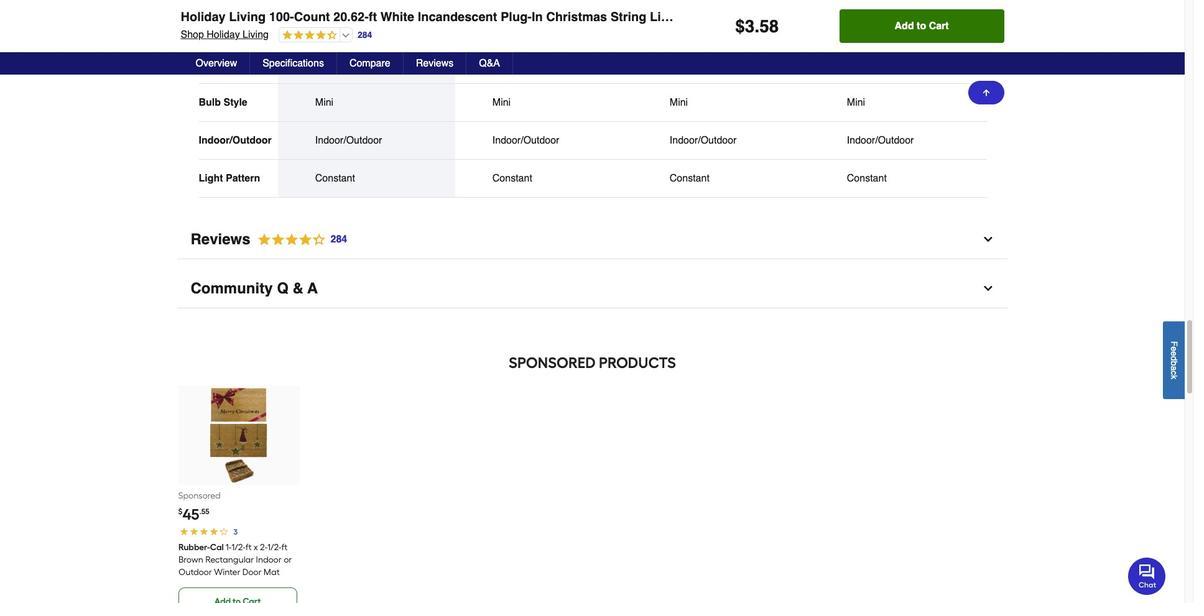 Task type: locate. For each thing, give the bounding box(es) containing it.
light pattern
[[199, 173, 260, 184]]

1 light from the top
[[199, 21, 223, 32]]

2-
[[260, 543, 267, 553]]

284
[[358, 30, 372, 40], [331, 234, 347, 245]]

0 horizontal spatial led cell
[[493, 59, 595, 71]]

0 vertical spatial bulb
[[199, 59, 221, 70]]

1 e from the top
[[1169, 346, 1179, 351]]

reviews button
[[404, 52, 467, 75]]

1 1/2- from the left
[[231, 543, 245, 553]]

compare
[[350, 58, 390, 69]]

white right 20.62-
[[380, 10, 414, 24]]

$ left .
[[735, 16, 745, 36]]

1 vertical spatial 284
[[331, 234, 347, 245]]

white
[[380, 10, 414, 24], [315, 21, 341, 32], [493, 21, 518, 32], [670, 21, 695, 32]]

3 indoor/outdoor from the left
[[493, 135, 559, 146]]

0 horizontal spatial led
[[493, 59, 512, 70]]

winter
[[214, 567, 240, 578]]

e up d
[[1169, 346, 1179, 351]]

e up b
[[1169, 351, 1179, 356]]

white right 100-
[[315, 21, 341, 32]]

incandescent down 20.62-
[[315, 59, 374, 70]]

100-
[[269, 10, 294, 24]]

incandescent up reviews button
[[418, 10, 497, 24]]

led down lights
[[670, 59, 689, 70]]

rubber-cal
[[178, 543, 223, 553]]

holiday
[[181, 10, 226, 24], [207, 29, 240, 40]]

2 indoor/outdoor from the left
[[315, 135, 382, 146]]

1 vertical spatial bulb
[[199, 97, 221, 108]]

2 horizontal spatial ft
[[369, 10, 377, 24]]

k
[[1169, 375, 1179, 379]]

in
[[532, 10, 543, 24]]

mini cell
[[315, 97, 418, 109], [493, 97, 595, 109], [670, 97, 772, 109], [847, 97, 950, 109]]

ft up or
[[281, 543, 287, 553]]

incandescent
[[418, 10, 497, 24], [315, 59, 374, 70], [847, 59, 906, 70]]

ft left x
[[245, 543, 251, 553]]

1 horizontal spatial ft
[[281, 543, 287, 553]]

0 vertical spatial living
[[229, 10, 266, 24]]

4.4 stars image up &
[[250, 232, 348, 248]]

ft up compare button
[[369, 10, 377, 24]]

bulb left type
[[199, 59, 221, 70]]

bulb left style at the top left
[[199, 97, 221, 108]]

cell
[[847, 21, 950, 33]]

45 list item
[[178, 386, 300, 603]]

ft
[[369, 10, 377, 24], [245, 543, 251, 553], [281, 543, 287, 553]]

4 indoor/outdoor cell from the left
[[847, 134, 950, 147]]

$ inside "$ 45 .55"
[[178, 508, 183, 516]]

light left color
[[199, 21, 223, 32]]

2 light from the top
[[199, 173, 223, 184]]

1 horizontal spatial 1/2-
[[267, 543, 281, 553]]

add to cart button
[[840, 9, 1004, 43]]

constant cell
[[315, 172, 418, 185], [493, 172, 595, 185], [670, 172, 772, 185], [847, 172, 950, 185]]

1 bulb from the top
[[199, 59, 221, 70]]

holiday up overview button
[[207, 29, 240, 40]]

type
[[224, 59, 246, 70]]

living up type
[[243, 29, 269, 40]]

4.4 stars image containing 284
[[250, 232, 348, 248]]

indoor/outdoor cell
[[315, 134, 418, 147], [493, 134, 595, 147], [670, 134, 772, 147], [847, 134, 950, 147]]

door
[[242, 567, 261, 578]]

arrow up image
[[981, 88, 991, 98]]

58
[[760, 16, 779, 36]]

sponsored inside 45 list item
[[178, 491, 221, 501]]

chevron down image for reviews
[[982, 233, 994, 246]]

led cell down in
[[493, 59, 595, 71]]

1 horizontal spatial sponsored
[[509, 354, 596, 372]]

f e e d b a c k button
[[1163, 321, 1185, 399]]

2 constant from the left
[[493, 173, 532, 184]]

1 horizontal spatial led
[[670, 59, 689, 70]]

0 vertical spatial $
[[735, 16, 745, 36]]

3 constant from the left
[[670, 173, 710, 184]]

mini
[[315, 97, 333, 108], [493, 97, 511, 108], [670, 97, 688, 108], [847, 97, 865, 108]]

light color
[[199, 21, 252, 32]]

$ left ".55"
[[178, 508, 183, 516]]

1 vertical spatial light
[[199, 173, 223, 184]]

incandescent cell
[[315, 59, 418, 71], [847, 59, 950, 71]]

1 horizontal spatial white cell
[[493, 21, 595, 33]]

1 white cell from the left
[[315, 21, 418, 33]]

0 horizontal spatial white cell
[[315, 21, 418, 33]]

outdoor
[[178, 567, 212, 578]]

a
[[307, 280, 318, 297]]

1/2- up indoor
[[267, 543, 281, 553]]

0 vertical spatial chevron down image
[[982, 233, 994, 246]]

rubber-
[[178, 543, 210, 553]]

living
[[229, 10, 266, 24], [243, 29, 269, 40]]

cal
[[210, 543, 223, 553]]

1 mini cell from the left
[[315, 97, 418, 109]]

e
[[1169, 346, 1179, 351], [1169, 351, 1179, 356]]

0 vertical spatial sponsored
[[509, 354, 596, 372]]

sponsored for sponsored products
[[509, 354, 596, 372]]

1 constant from the left
[[315, 173, 355, 184]]

1 horizontal spatial led cell
[[670, 59, 772, 71]]

1 vertical spatial reviews
[[191, 231, 250, 248]]

chevron down image
[[982, 233, 994, 246], [982, 283, 994, 295]]

4 indoor/outdoor from the left
[[670, 135, 737, 146]]

.
[[755, 16, 760, 36]]

q&a
[[479, 58, 500, 69]]

1 horizontal spatial $
[[735, 16, 745, 36]]

a
[[1169, 366, 1179, 371]]

2 incandescent cell from the left
[[847, 59, 950, 71]]

1 vertical spatial $
[[178, 508, 183, 516]]

1 chevron down image from the top
[[982, 233, 994, 246]]

4 mini from the left
[[847, 97, 865, 108]]

4.4 stars image
[[279, 30, 337, 42], [250, 232, 348, 248]]

southdeep products heading
[[177, 351, 1008, 376]]

community
[[191, 280, 273, 297]]

1 vertical spatial holiday
[[207, 29, 240, 40]]

1 horizontal spatial incandescent cell
[[847, 59, 950, 71]]

light left 'pattern'
[[199, 173, 223, 184]]

incandescent down add in the right of the page
[[847, 59, 906, 70]]

d
[[1169, 356, 1179, 361]]

$
[[735, 16, 745, 36], [178, 508, 183, 516]]

led cell down 3
[[670, 59, 772, 71]]

0 horizontal spatial reviews
[[191, 231, 250, 248]]

1 vertical spatial sponsored
[[178, 491, 221, 501]]

1-
[[225, 543, 231, 553]]

1/2- up rectangular
[[231, 543, 245, 553]]

1/2-
[[231, 543, 245, 553], [267, 543, 281, 553]]

chat invite button image
[[1128, 557, 1166, 595]]

indoor
[[256, 555, 281, 566]]

rubber-cal 1-1/2-ft x 2-1/2-ft brown rectangular indoor or outdoor winter door mat image
[[190, 387, 288, 484]]

0 horizontal spatial incandescent cell
[[315, 59, 418, 71]]

q&a button
[[467, 52, 513, 75]]

chevron down image inside community q & a button
[[982, 283, 994, 295]]

light
[[199, 21, 223, 32], [199, 173, 223, 184]]

0 vertical spatial reviews
[[416, 58, 454, 69]]

3 constant cell from the left
[[670, 172, 772, 185]]

indoor/outdoor
[[199, 135, 272, 146], [315, 135, 382, 146], [493, 135, 559, 146], [670, 135, 737, 146], [847, 135, 914, 146]]

1 led from the left
[[493, 59, 512, 70]]

x
[[253, 543, 258, 553]]

sponsored
[[509, 354, 596, 372], [178, 491, 221, 501]]

2 white cell from the left
[[493, 21, 595, 33]]

0 vertical spatial holiday
[[181, 10, 226, 24]]

holiday up shop
[[181, 10, 226, 24]]

living up shop holiday living
[[229, 10, 266, 24]]

2 led cell from the left
[[670, 59, 772, 71]]

2 bulb from the top
[[199, 97, 221, 108]]

led cell
[[493, 59, 595, 71], [670, 59, 772, 71]]

reviews
[[416, 58, 454, 69], [191, 231, 250, 248]]

pattern
[[226, 173, 260, 184]]

0 vertical spatial light
[[199, 21, 223, 32]]

2 horizontal spatial incandescent
[[847, 59, 906, 70]]

1 vertical spatial 4.4 stars image
[[250, 232, 348, 248]]

sponsored inside southdeep products heading
[[509, 354, 596, 372]]

reviews up the community on the left of the page
[[191, 231, 250, 248]]

bulb type
[[199, 59, 246, 70]]

color
[[226, 21, 252, 32]]

1 vertical spatial living
[[243, 29, 269, 40]]

led
[[493, 59, 512, 70], [670, 59, 689, 70]]

0 horizontal spatial sponsored
[[178, 491, 221, 501]]

0 horizontal spatial 1/2-
[[231, 543, 245, 553]]

1 vertical spatial chevron down image
[[982, 283, 994, 295]]

white cell
[[315, 21, 418, 33], [493, 21, 595, 33], [670, 21, 772, 33]]

reviews down holiday living 100-count 20.62-ft white incandescent plug-in christmas string lights
[[416, 58, 454, 69]]

incandescent cell down add in the right of the page
[[847, 59, 950, 71]]

white left in
[[493, 21, 518, 32]]

$ 3 . 58
[[735, 16, 779, 36]]

2 1/2- from the left
[[267, 543, 281, 553]]

0 vertical spatial 4.4 stars image
[[279, 30, 337, 42]]

or
[[283, 555, 292, 566]]

2 chevron down image from the top
[[982, 283, 994, 295]]

light for light color
[[199, 21, 223, 32]]

white right string in the top of the page
[[670, 21, 695, 32]]

constant
[[315, 173, 355, 184], [493, 173, 532, 184], [670, 173, 710, 184], [847, 173, 887, 184]]

style
[[224, 97, 247, 108]]

add to cart
[[895, 21, 949, 32]]

20.62-
[[333, 10, 369, 24]]

bulb
[[199, 59, 221, 70], [199, 97, 221, 108]]

0 horizontal spatial $
[[178, 508, 183, 516]]

sponsored products
[[509, 354, 676, 372]]

2 mini cell from the left
[[493, 97, 595, 109]]

led down plug-
[[493, 59, 512, 70]]

incandescent cell down 20.62-
[[315, 59, 418, 71]]

constant for fourth constant cell from left
[[847, 173, 887, 184]]

1 horizontal spatial reviews
[[416, 58, 454, 69]]

4 constant from the left
[[847, 173, 887, 184]]

2 horizontal spatial white cell
[[670, 21, 772, 33]]

0 horizontal spatial incandescent
[[315, 59, 374, 70]]

1 horizontal spatial 284
[[358, 30, 372, 40]]

4.4 stars image down "count"
[[279, 30, 337, 42]]



Task type: vqa. For each thing, say whether or not it's contained in the screenshot.


Task type: describe. For each thing, give the bounding box(es) containing it.
overview button
[[183, 52, 250, 75]]

1 mini from the left
[[315, 97, 333, 108]]

string
[[611, 10, 647, 24]]

3
[[745, 16, 755, 36]]

shop
[[181, 29, 204, 40]]

constant for 3rd constant cell from right
[[493, 173, 532, 184]]

0 vertical spatial 284
[[358, 30, 372, 40]]

specifications button
[[250, 52, 337, 75]]

5 indoor/outdoor from the left
[[847, 135, 914, 146]]

mat
[[263, 567, 279, 578]]

$ for 45
[[178, 508, 183, 516]]

45
[[183, 506, 199, 524]]

products
[[599, 354, 676, 372]]

rectangular
[[205, 555, 254, 566]]

1 incandescent cell from the left
[[315, 59, 418, 71]]

constant for second constant cell from right
[[670, 173, 710, 184]]

2 e from the top
[[1169, 351, 1179, 356]]

c
[[1169, 371, 1179, 375]]

add
[[895, 21, 914, 32]]

2 mini from the left
[[493, 97, 511, 108]]

.55
[[199, 508, 210, 516]]

&
[[293, 280, 303, 297]]

3 mini from the left
[[670, 97, 688, 108]]

chevron down image for community q & a
[[982, 283, 994, 295]]

1 indoor/outdoor from the left
[[199, 135, 272, 146]]

cart
[[929, 21, 949, 32]]

3 mini cell from the left
[[670, 97, 772, 109]]

compare button
[[337, 52, 404, 75]]

4 mini cell from the left
[[847, 97, 950, 109]]

2 indoor/outdoor cell from the left
[[493, 134, 595, 147]]

$ for 3
[[735, 16, 745, 36]]

specifications
[[263, 58, 324, 69]]

0 horizontal spatial ft
[[245, 543, 251, 553]]

bulb style
[[199, 97, 247, 108]]

2 constant cell from the left
[[493, 172, 595, 185]]

brown
[[178, 555, 203, 566]]

3 white cell from the left
[[670, 21, 772, 33]]

reviews inside button
[[416, 58, 454, 69]]

community q & a
[[191, 280, 318, 297]]

incandescent for second incandescent cell from right
[[315, 59, 374, 70]]

1 horizontal spatial incandescent
[[418, 10, 497, 24]]

1-1/2-ft x 2-1/2-ft brown rectangular indoor or outdoor winter door mat
[[178, 543, 292, 578]]

1 constant cell from the left
[[315, 172, 418, 185]]

2 led from the left
[[670, 59, 689, 70]]

incandescent for second incandescent cell from left
[[847, 59, 906, 70]]

holiday living 100-count 20.62-ft white incandescent plug-in christmas string lights
[[181, 10, 687, 24]]

b
[[1169, 361, 1179, 366]]

sponsored for sponsored
[[178, 491, 221, 501]]

light for light pattern
[[199, 173, 223, 184]]

bulb for bulb type
[[199, 59, 221, 70]]

plug-
[[501, 10, 532, 24]]

1 indoor/outdoor cell from the left
[[315, 134, 418, 147]]

bulb for bulb style
[[199, 97, 221, 108]]

community q & a button
[[177, 269, 1008, 309]]

3 indoor/outdoor cell from the left
[[670, 134, 772, 147]]

constant for 1st constant cell from left
[[315, 173, 355, 184]]

lights
[[650, 10, 687, 24]]

f e e d b a c k
[[1169, 341, 1179, 379]]

christmas
[[546, 10, 607, 24]]

overview
[[196, 58, 237, 69]]

shop holiday living
[[181, 29, 269, 40]]

$ 45 .55
[[178, 506, 210, 524]]

0 horizontal spatial 284
[[331, 234, 347, 245]]

1 led cell from the left
[[493, 59, 595, 71]]

4 constant cell from the left
[[847, 172, 950, 185]]

f
[[1169, 341, 1179, 346]]

count
[[294, 10, 330, 24]]

q
[[277, 280, 289, 297]]

to
[[917, 21, 926, 32]]



